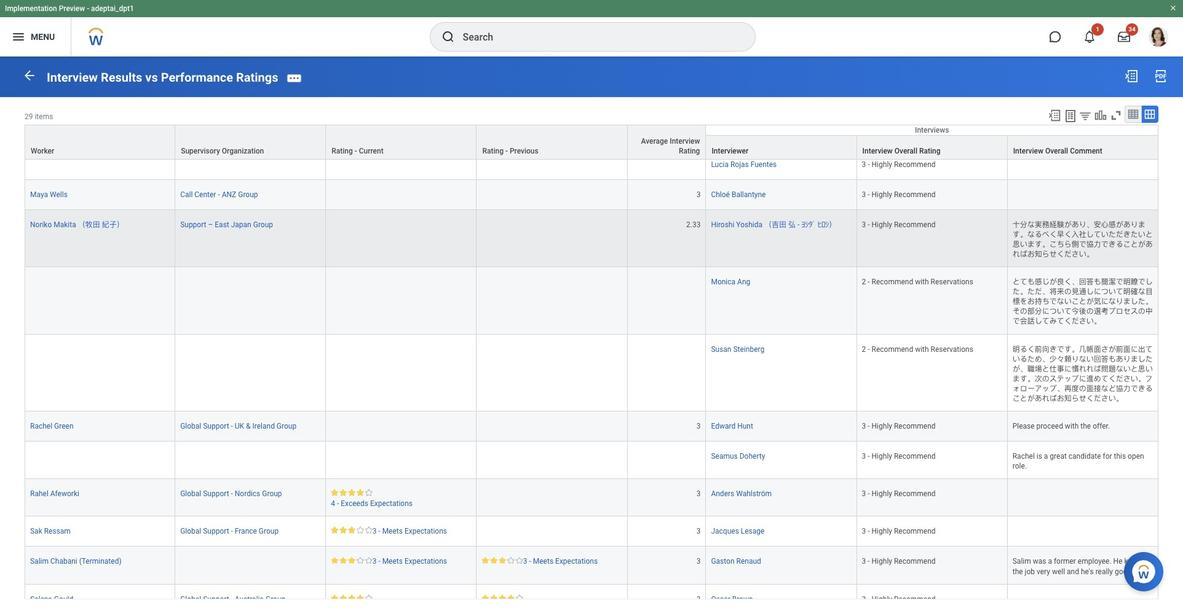 Task type: describe. For each thing, give the bounding box(es) containing it.
4
[[331, 500, 335, 509]]

interview for interview overall rating
[[863, 147, 893, 155]]

1 button
[[1076, 23, 1104, 50]]

group inside global support - southern europe group link
[[291, 123, 311, 131]]

recommend for edward hunt
[[894, 423, 936, 431]]

for
[[1103, 453, 1112, 461]]

southern
[[235, 123, 264, 131]]

global for global support - australia group
[[180, 596, 201, 604]]

hunt
[[738, 423, 753, 431]]

previous page image
[[22, 68, 37, 83]]

job
[[1025, 568, 1035, 577]]

す。なるべく早く入社していただきたいと
[[1013, 231, 1153, 239]]

highly for lucia rojas fuentes
[[872, 160, 892, 169]]

interview results vs performance ratings main content
[[0, 57, 1183, 612]]

the inside salim was a former employee. he knows the job very well and he's really good at it.
[[1013, 568, 1023, 577]]

he
[[1114, 558, 1123, 567]]

jacques
[[711, 528, 739, 537]]

ォローアップ、再度の面接など協力できる
[[1013, 385, 1153, 394]]

susan steinberg link
[[711, 343, 765, 354]]

adeptai_dpt1
[[91, 4, 134, 13]]

export to excel image
[[1048, 109, 1062, 122]]

4 - exceeds expectations link
[[331, 498, 413, 509]]

meets expectations - performance in line with a solid team contributor. image for sak ressam
[[331, 527, 373, 535]]

very
[[1037, 568, 1050, 577]]

1 exceeds expectations - performance is excellent and generally surpassed expectations and required little to no supervision. image from the top
[[331, 490, 373, 497]]

was
[[1033, 558, 1046, 567]]

row containing rachel green
[[25, 412, 1159, 442]]

implementation preview -   adeptai_dpt1
[[5, 4, 134, 13]]

uk
[[235, 423, 244, 431]]

worker button
[[25, 125, 175, 159]]

menu banner
[[0, 0, 1183, 57]]

and
[[1067, 568, 1079, 577]]

3 - highly recommend for seamus doherty
[[862, 453, 936, 461]]

2.33
[[686, 221, 701, 229]]

exceeds expectations - performance is excellent and generally surpassed expectations and required little to no supervision. element
[[331, 490, 471, 510]]

で会話してみてください。
[[1013, 318, 1101, 326]]

gaston
[[711, 558, 735, 567]]

いるため、少々頼りない回答もありました
[[1013, 355, 1153, 364]]

menu
[[31, 32, 55, 42]]

rating inside popup button
[[332, 147, 353, 155]]

export to worksheets image
[[1063, 109, 1078, 123]]

sak
[[30, 528, 42, 537]]

row containing interviews
[[25, 125, 1159, 160]]

makita
[[54, 221, 76, 229]]

justify image
[[11, 30, 26, 44]]

expand table image
[[1144, 108, 1156, 120]]

interview for interview results vs performance ratings
[[47, 70, 98, 85]]

- inside menu banner
[[87, 4, 89, 13]]

recommend for chloé ballantyne
[[894, 191, 936, 199]]

3 - highly recommend element for anders wahlström
[[862, 488, 936, 499]]

recommend for jacques lesage
[[894, 528, 936, 537]]

- inside popup button
[[506, 147, 508, 155]]

row containing sak ressam
[[25, 518, 1159, 548]]

employee.
[[1078, 558, 1112, 567]]

2 - recommend with reservations element for 明るく前向きです。几帳面さが前面に出て
[[862, 343, 974, 354]]

3 - highly recommend element for seamus doherty
[[862, 450, 936, 461]]

anders
[[711, 490, 735, 499]]

highly for seamus doherty
[[872, 453, 892, 461]]

inbox large image
[[1118, 31, 1130, 43]]

support for france
[[203, 528, 229, 537]]

sak ressam link
[[30, 526, 71, 537]]

interviews
[[915, 126, 949, 135]]

maya wells link
[[30, 188, 68, 199]]

十分な実務経験があり、安心感がありま す。なるべく早く入社していただきたいと 思います。こちら側で協力できることがあ ればお知らせください。
[[1013, 221, 1153, 259]]

4 rating from the left
[[919, 147, 941, 155]]

group for global support - nordics group
[[262, 490, 282, 499]]

group for call center - anz group
[[238, 191, 258, 199]]

supervisory organization
[[181, 147, 264, 155]]

lucia
[[711, 160, 729, 169]]

meets expectations - performance in line with a solid team contributor. image for salim chabani (terminated)
[[331, 558, 373, 565]]

3 - highly recommend for gaston renaud
[[862, 558, 936, 567]]

maya wells
[[30, 191, 68, 199]]

nordics
[[235, 490, 260, 499]]

well
[[1052, 568, 1065, 577]]

meets for salim chabani (terminated)
[[382, 558, 403, 567]]

row containing susan steinberg
[[25, 335, 1159, 412]]

supervisory organization button
[[175, 125, 326, 159]]

hiroshi yoshida （吉田 弘 - ﾖｼﾀﾞ ﾋﾛｼ） link
[[711, 218, 837, 229]]

recommend for hiroshi yoshida （吉田 弘 - ﾖｼﾀﾞ ﾋﾛｼ）
[[894, 221, 936, 229]]

2 vertical spatial with
[[1065, 423, 1079, 431]]

export to excel image
[[1124, 69, 1139, 84]]

3 - highly recommend for hiroshi yoshida （吉田 弘 - ﾖｼﾀﾞ ﾋﾛｼ）
[[862, 221, 936, 229]]

wahlström
[[736, 490, 772, 499]]

view printable version (pdf) image
[[1154, 69, 1169, 84]]

ratings
[[236, 70, 278, 85]]

anders wahlström link
[[711, 488, 772, 499]]

Search Workday  search field
[[463, 23, 730, 50]]

oscar
[[711, 596, 731, 604]]

interviewer button
[[706, 136, 857, 159]]

select to filter grid data image
[[1079, 109, 1092, 122]]

support for nordics
[[203, 490, 229, 499]]

3 - highly recommend for edward hunt
[[862, 423, 936, 431]]

2 - recommend with reservations for 明るく前向きです。几帳面さが前面に出て いるため、少々頼りない回答もありました が、職場と仕事に慣れれば問題ないと思い ます。次のステップに進めてください。フ ォローアップ、再度の面接など協力できる ことがあればお知らせください。
[[862, 345, 974, 354]]

hiroshi yoshida （吉田 弘 - ﾖｼﾀﾞ ﾋﾛｼ）
[[711, 221, 837, 229]]

3 - highly recommend element for hiroshi yoshida （吉田 弘 - ﾖｼﾀﾞ ﾋﾛｼ）
[[862, 218, 936, 229]]

interview for interview overall comment
[[1013, 147, 1044, 155]]

(terminated)
[[79, 558, 122, 567]]

interview inside average interview rating
[[670, 137, 700, 146]]

3 - highly recommend element for lucia rojas fuentes
[[862, 158, 936, 169]]

oscar brown
[[711, 596, 753, 604]]

interview overall comment
[[1013, 147, 1103, 155]]

oscar brown link
[[711, 593, 753, 604]]

3 - meets expectations for gaston renaud
[[373, 558, 447, 567]]

it.
[[1142, 568, 1148, 577]]

3 - highly recommend element for gaston renaud
[[862, 556, 936, 567]]

vs
[[145, 70, 158, 85]]

selena gould
[[30, 596, 73, 604]]

results
[[101, 70, 142, 85]]

弘
[[788, 221, 796, 229]]

a for great
[[1044, 453, 1048, 461]]

reservations for 明るく前向きです。几帳面さが前面に出て いるため、少々頼りない回答もありました が、職場と仕事に慣れれば問題ないと思い ます。次のステップに進めてください。フ ォローアップ、再度の面接など協力できる ことがあればお知らせください。
[[931, 345, 974, 354]]

recommend for seamus doherty
[[894, 453, 936, 461]]

3 - meets expectations link for jacques lesage
[[373, 526, 447, 537]]

chloé ballantyne
[[711, 191, 766, 199]]

please
[[1013, 423, 1035, 431]]

が、職場と仕事に慣れれば問題ないと思い
[[1013, 365, 1153, 374]]

34 button
[[1111, 23, 1138, 50]]

紀子）
[[102, 221, 124, 229]]

noriko makita （牧田 紀子） link
[[30, 218, 124, 229]]

highly for chloé ballantyne
[[872, 191, 892, 199]]

global for global support - nordics group
[[180, 490, 201, 499]]

rahel afeworki link
[[30, 488, 79, 499]]

2 for susan steinberg
[[862, 345, 866, 354]]

rachel for rachel green
[[30, 423, 52, 431]]

salim for salim chabani (terminated)
[[30, 558, 49, 567]]

chloé ballantyne link
[[711, 188, 766, 199]]

group for global support - australia group
[[266, 596, 286, 604]]

2 exceeds expectations - performance is excellent and generally surpassed expectations and required little to no supervision. image from the top
[[331, 595, 373, 603]]

group inside global support - uk & ireland group link
[[277, 423, 297, 431]]

highly for gaston renaud
[[872, 558, 892, 567]]

rachel for rachel is a great candidate for this open role.
[[1013, 453, 1035, 461]]

global support - southern europe group
[[180, 123, 311, 131]]

seamus
[[711, 453, 738, 461]]

afeworki
[[50, 490, 79, 499]]

edward
[[711, 423, 736, 431]]

明るく前向きです。几帳面さが前面に出て いるため、少々頼りない回答もありました が、職場と仕事に慣れれば問題ないと思い ます。次のステップに進めてください。フ ォローアップ、再度の面接など協力できる ことがあればお知らせください。
[[1013, 345, 1153, 403]]

29
[[25, 112, 33, 121]]

interviewer
[[712, 147, 749, 155]]

implementation
[[5, 4, 57, 13]]

3 - highly recommend element for edward hunt
[[862, 420, 936, 431]]

（吉田
[[765, 221, 787, 229]]

comment
[[1070, 147, 1103, 155]]



Task type: locate. For each thing, give the bounding box(es) containing it.
14 row from the top
[[25, 585, 1159, 612]]

2 2 from the top
[[862, 345, 866, 354]]

interview left comment at top
[[1013, 147, 1044, 155]]

1 salim from the left
[[30, 558, 49, 567]]

group right nordics
[[262, 490, 282, 499]]

3 - highly recommend for lucia rojas fuentes
[[862, 160, 936, 169]]

lesage
[[741, 528, 765, 537]]

11 row from the top
[[25, 480, 1159, 518]]

meets expectations - performance in line with a solid team contributor. image
[[331, 527, 373, 535], [331, 558, 373, 565]]

a right 'is'
[[1044, 453, 1048, 461]]

5 3 - highly recommend element from the top
[[862, 420, 936, 431]]

overall left comment at top
[[1046, 147, 1068, 155]]

0 vertical spatial a
[[1044, 453, 1048, 461]]

a for former
[[1048, 558, 1052, 567]]

expectations inside 4 - exceeds expectations link
[[370, 500, 413, 509]]

global inside global support - uk & ireland group link
[[180, 423, 201, 431]]

call
[[180, 191, 193, 199]]

expectations for jacques lesage
[[405, 528, 447, 537]]

brown
[[732, 596, 753, 604]]

interview inside 'popup button'
[[1013, 147, 1044, 155]]

9 3 - highly recommend element from the top
[[862, 556, 936, 567]]

group inside global support - australia group link
[[266, 596, 286, 604]]

recommend for lucia rojas fuentes
[[894, 160, 936, 169]]

exceeds expectations - performance is excellent and generally surpassed expectations and required little to no supervision. image
[[331, 490, 373, 497], [331, 595, 373, 603]]

1 vertical spatial a
[[1048, 558, 1052, 567]]

0 vertical spatial meets expectations - performance in line with a solid team contributor. element
[[331, 526, 471, 537]]

2 global from the top
[[180, 423, 201, 431]]

1 reservations from the top
[[931, 278, 974, 287]]

1 2 from the top
[[862, 278, 866, 287]]

3 - highly recommend for oscar brown
[[862, 596, 936, 604]]

chabani
[[50, 558, 77, 567]]

0 vertical spatial 2 - recommend with reservations
[[862, 278, 974, 287]]

rachel inside rachel is a great candidate for this open role.
[[1013, 453, 1035, 461]]

1 horizontal spatial rachel
[[1013, 453, 1035, 461]]

た。ただ、将来の見通しについて明確な目
[[1013, 288, 1153, 297]]

candidate
[[1069, 453, 1101, 461]]

0 vertical spatial 2
[[862, 278, 866, 287]]

ang
[[737, 278, 751, 287]]

1 vertical spatial 2 - recommend with reservations element
[[862, 343, 974, 354]]

2 salim from the left
[[1013, 558, 1031, 567]]

mateo carrillo sanz
[[30, 123, 94, 131]]

meets expectations - performance in line with a solid team contributor. element
[[331, 526, 471, 537], [331, 556, 471, 567]]

2 meets expectations - performance in line with a solid team contributor. image from the top
[[331, 558, 373, 565]]

6 row from the top
[[25, 210, 1159, 268]]

とても感じが良く、回答も簡潔で明瞭でし た。ただ、将来の見通しについて明確な目 標をお持ちでないことが気になりました。 その部分について今後の選考プロセスの中 で会話してみてください。
[[1013, 278, 1153, 326]]

1 meets expectations - performance in line with a solid team contributor. image from the top
[[331, 527, 373, 535]]

明るく前向きです。几帳面さが前面に出て
[[1013, 345, 1153, 354]]

meets
[[382, 528, 403, 537], [382, 558, 403, 567], [533, 558, 554, 567]]

the left job
[[1013, 568, 1023, 577]]

close environment banner image
[[1170, 4, 1177, 12]]

support left – at the top left of the page
[[180, 221, 206, 229]]

3 - highly recommend for jacques lesage
[[862, 528, 936, 537]]

0 vertical spatial rachel
[[30, 423, 52, 431]]

seamus doherty link
[[711, 450, 765, 461]]

8 3 - highly recommend from the top
[[862, 528, 936, 537]]

1 horizontal spatial overall
[[1046, 147, 1068, 155]]

2 reservations from the top
[[931, 345, 974, 354]]

row containing salim chabani (terminated)
[[25, 548, 1159, 585]]

global inside global support - australia group link
[[180, 596, 201, 604]]

expectations for gaston renaud
[[405, 558, 447, 567]]

8 row from the top
[[25, 335, 1159, 412]]

9 3 - highly recommend from the top
[[862, 558, 936, 567]]

4 3 - highly recommend from the top
[[862, 221, 936, 229]]

3 - highly recommend
[[862, 123, 936, 131], [862, 160, 936, 169], [862, 191, 936, 199], [862, 221, 936, 229], [862, 423, 936, 431], [862, 453, 936, 461], [862, 490, 936, 499], [862, 528, 936, 537], [862, 558, 936, 567], [862, 596, 936, 604]]

row containing interviewer
[[25, 135, 1159, 160]]

1 3 - highly recommend from the top
[[862, 123, 936, 131]]

3 - meets expectations for jacques lesage
[[373, 528, 447, 537]]

5 highly from the top
[[872, 423, 892, 431]]

6 highly from the top
[[872, 453, 892, 461]]

overall for rating
[[895, 147, 918, 155]]

2 row from the top
[[25, 125, 1159, 160]]

global inside global support - southern europe group link
[[180, 123, 201, 131]]

gaston renaud link
[[711, 556, 761, 567]]

10 highly from the top
[[872, 596, 892, 604]]

toolbar inside interview results vs performance ratings main content
[[1043, 106, 1159, 125]]

profile logan mcneil image
[[1149, 27, 1169, 49]]

search image
[[441, 30, 455, 44]]

salim up job
[[1013, 558, 1031, 567]]

average
[[641, 137, 668, 146]]

global support - nordics group
[[180, 490, 282, 499]]

ﾖｼﾀﾞ
[[802, 221, 816, 229]]

rating
[[332, 147, 353, 155], [482, 147, 504, 155], [679, 147, 700, 155], [919, 147, 941, 155]]

1 3 - highly recommend element from the top
[[862, 120, 936, 131]]

row containing noriko makita （牧田 紀子）
[[25, 210, 1159, 268]]

row containing rahel afeworki
[[25, 480, 1159, 518]]

2 overall from the left
[[1046, 147, 1068, 155]]

&
[[246, 423, 251, 431]]

reservations for とても感じが良く、回答も簡潔で明瞭でし た。ただ、将来の見通しについて明確な目 標をお持ちでないことが気になりました。 その部分について今後の選考プロセスの中 で会話してみてください。
[[931, 278, 974, 287]]

overall inside interview overall rating popup button
[[895, 147, 918, 155]]

rahel afeworki
[[30, 490, 79, 499]]

group right japan
[[253, 221, 273, 229]]

1 highly from the top
[[872, 123, 892, 131]]

group inside "global support - france group" link
[[259, 528, 279, 537]]

offer.
[[1093, 423, 1110, 431]]

highly for anders wahlström
[[872, 490, 892, 499]]

rating left current
[[332, 147, 353, 155]]

0 horizontal spatial rachel
[[30, 423, 52, 431]]

1 vertical spatial with
[[915, 345, 929, 354]]

group right the australia
[[266, 596, 286, 604]]

salim chabani (terminated)
[[30, 558, 122, 567]]

call center - anz group
[[180, 191, 258, 199]]

4 3 - highly recommend element from the top
[[862, 218, 936, 229]]

global up supervisory
[[180, 123, 201, 131]]

row containing maya wells
[[25, 180, 1159, 210]]

lucia rojas fuentes
[[711, 160, 777, 169]]

8 highly from the top
[[872, 528, 892, 537]]

2 2 - recommend with reservations element from the top
[[862, 343, 974, 354]]

reservations
[[931, 278, 974, 287], [931, 345, 974, 354]]

global up "global support - france group" link
[[180, 490, 201, 499]]

1 2 - recommend with reservations from the top
[[862, 278, 974, 287]]

support left nordics
[[203, 490, 229, 499]]

3
[[697, 123, 701, 131], [862, 123, 866, 131], [862, 160, 866, 169], [697, 191, 701, 199], [862, 191, 866, 199], [862, 221, 866, 229], [697, 423, 701, 431], [862, 423, 866, 431], [862, 453, 866, 461], [697, 490, 701, 499], [862, 490, 866, 499], [373, 528, 377, 537], [697, 528, 701, 537], [862, 528, 866, 537], [373, 558, 377, 567], [523, 558, 527, 567], [697, 558, 701, 567], [862, 558, 866, 567], [697, 596, 701, 604], [862, 596, 866, 604]]

global left the australia
[[180, 596, 201, 604]]

meets expectations - performance in line with a solid team contributor. element for salim chabani (terminated)
[[331, 556, 471, 567]]

10 3 - highly recommend element from the top
[[862, 593, 936, 604]]

rating inside average interview rating
[[679, 147, 700, 155]]

7 3 - highly recommend from the top
[[862, 490, 936, 499]]

rating - current button
[[326, 125, 476, 159]]

1 vertical spatial 2 - recommend with reservations
[[862, 345, 974, 354]]

3 - highly recommend element for chloé ballantyne
[[862, 188, 936, 199]]

group inside the support – east japan group link
[[253, 221, 273, 229]]

noriko
[[30, 221, 52, 229]]

salim for salim was a former employee. he knows the job very well and he's really good at it.
[[1013, 558, 1031, 567]]

row containing selena gould
[[25, 585, 1159, 612]]

6 3 - highly recommend from the top
[[862, 453, 936, 461]]

2 rating from the left
[[482, 147, 504, 155]]

the left offer.
[[1081, 423, 1091, 431]]

mateo
[[30, 123, 51, 131]]

6 3 - highly recommend element from the top
[[862, 450, 936, 461]]

1 row from the top
[[25, 112, 1159, 150]]

interview down "interviews" popup button
[[863, 147, 893, 155]]

7 highly from the top
[[872, 490, 892, 499]]

（牧田
[[78, 221, 100, 229]]

a inside salim was a former employee. he knows the job very well and he's really good at it.
[[1048, 558, 1052, 567]]

anders wahlström
[[711, 490, 772, 499]]

recommend for anders wahlström
[[894, 490, 936, 499]]

row containing monica ang
[[25, 268, 1159, 335]]

overall for comment
[[1046, 147, 1068, 155]]

0 horizontal spatial salim
[[30, 558, 49, 567]]

思います。こちら側で協力できることがあ
[[1013, 240, 1153, 249]]

3 - highly recommend for bettina strauss
[[862, 123, 936, 131]]

salim left chabani
[[30, 558, 49, 567]]

green
[[54, 423, 74, 431]]

recommend for oscar brown
[[894, 596, 936, 604]]

global for global support - france group
[[180, 528, 201, 537]]

3 - highly recommend element
[[862, 120, 936, 131], [862, 158, 936, 169], [862, 188, 936, 199], [862, 218, 936, 229], [862, 420, 936, 431], [862, 450, 936, 461], [862, 488, 936, 499], [862, 526, 936, 537], [862, 556, 936, 567], [862, 593, 936, 604]]

row containing mateo carrillo sanz
[[25, 112, 1159, 150]]

8 3 - highly recommend element from the top
[[862, 526, 936, 537]]

noriko makita （牧田 紀子）
[[30, 221, 124, 229]]

global inside "global support - france group" link
[[180, 528, 201, 537]]

expectations for anders wahlström
[[370, 500, 413, 509]]

group right the france at the left bottom of page
[[259, 528, 279, 537]]

2 - recommend with reservations
[[862, 278, 974, 287], [862, 345, 974, 354]]

seamus doherty
[[711, 453, 765, 461]]

overall inside interview overall comment 'popup button'
[[1046, 147, 1068, 155]]

十分な実務経験があり、安心感がありま
[[1013, 221, 1146, 229]]

10 row from the top
[[25, 442, 1159, 480]]

2 meets expectations - performance in line with a solid team contributor. element from the top
[[331, 556, 471, 567]]

support for australia
[[203, 596, 229, 604]]

support up supervisory organization
[[203, 123, 229, 131]]

1 horizontal spatial the
[[1081, 423, 1091, 431]]

3 global from the top
[[180, 490, 201, 499]]

with for とても感じが良く、回答も簡潔で明瞭でし た。ただ、将来の見通しについて明確な目 標をお持ちでないことが気になりました。 その部分について今後の選考プロセスの中 で会話してみてください。
[[915, 278, 929, 287]]

susan
[[711, 345, 732, 354]]

interview results vs performance ratings link
[[47, 70, 278, 85]]

- inside popup button
[[355, 147, 357, 155]]

group for support – east japan group
[[253, 221, 273, 229]]

5 global from the top
[[180, 596, 201, 604]]

interview right "previous page" image
[[47, 70, 98, 85]]

1 overall from the left
[[895, 147, 918, 155]]

support left the australia
[[203, 596, 229, 604]]

bettina strauss link
[[711, 120, 761, 131]]

0 vertical spatial the
[[1081, 423, 1091, 431]]

12 row from the top
[[25, 518, 1159, 548]]

0 vertical spatial with
[[915, 278, 929, 287]]

highly for edward hunt
[[872, 423, 892, 431]]

notifications large image
[[1084, 31, 1096, 43]]

at
[[1134, 568, 1140, 577]]

3 - highly recommend element for bettina strauss
[[862, 120, 936, 131]]

global inside global support - nordics group link
[[180, 490, 201, 499]]

cell
[[1008, 112, 1159, 150], [25, 150, 175, 180], [175, 150, 326, 180], [326, 150, 477, 180], [477, 150, 628, 180], [628, 150, 706, 180], [1008, 150, 1159, 180], [326, 180, 477, 210], [477, 180, 628, 210], [1008, 180, 1159, 210], [326, 210, 477, 268], [477, 210, 628, 268], [25, 268, 175, 335], [175, 268, 326, 335], [326, 268, 477, 335], [477, 268, 628, 335], [628, 268, 706, 335], [25, 335, 175, 412], [175, 335, 326, 412], [326, 335, 477, 412], [477, 335, 628, 412], [628, 335, 706, 412], [326, 412, 477, 442], [477, 412, 628, 442], [25, 442, 175, 480], [175, 442, 326, 480], [326, 442, 477, 480], [477, 442, 628, 480], [628, 442, 706, 480], [477, 480, 628, 518], [1008, 480, 1159, 518], [477, 518, 628, 548], [1008, 518, 1159, 548], [175, 548, 326, 585], [1008, 585, 1159, 612]]

–
[[208, 221, 213, 229]]

recommend
[[894, 123, 936, 131], [894, 160, 936, 169], [894, 191, 936, 199], [894, 221, 936, 229], [872, 278, 914, 287], [872, 345, 914, 354], [894, 423, 936, 431], [894, 453, 936, 461], [894, 490, 936, 499], [894, 528, 936, 537], [894, 558, 936, 567], [894, 596, 936, 604]]

current
[[359, 147, 384, 155]]

1 2 - recommend with reservations element from the top
[[862, 276, 974, 287]]

1 vertical spatial 2
[[862, 345, 866, 354]]

1 global from the top
[[180, 123, 201, 131]]

5 row from the top
[[25, 180, 1159, 210]]

recommend for bettina strauss
[[894, 123, 936, 131]]

bettina strauss
[[711, 123, 761, 131]]

highly for bettina strauss
[[872, 123, 892, 131]]

4 global from the top
[[180, 528, 201, 537]]

expectations
[[370, 500, 413, 509], [405, 528, 447, 537], [405, 558, 447, 567], [555, 558, 598, 567]]

a inside rachel is a great candidate for this open role.
[[1044, 453, 1048, 461]]

1
[[1096, 26, 1100, 33]]

global support - france group
[[180, 528, 279, 537]]

1 vertical spatial reservations
[[931, 345, 974, 354]]

1 vertical spatial the
[[1013, 568, 1023, 577]]

1 vertical spatial rachel
[[1013, 453, 1035, 461]]

interview overall comment button
[[1008, 136, 1158, 159]]

1 vertical spatial exceeds expectations - performance is excellent and generally surpassed expectations and required little to no supervision. image
[[331, 595, 373, 603]]

group right anz
[[238, 191, 258, 199]]

interview right average
[[670, 137, 700, 146]]

global left the france at the left bottom of page
[[180, 528, 201, 537]]

group inside call center - anz group link
[[238, 191, 258, 199]]

2 - recommend with reservations element
[[862, 276, 974, 287], [862, 343, 974, 354]]

highly for oscar brown
[[872, 596, 892, 604]]

group inside global support - nordics group link
[[262, 490, 282, 499]]

highly for hiroshi yoshida （吉田 弘 - ﾖｼﾀﾞ ﾋﾛｼ）
[[872, 221, 892, 229]]

rating down interviews
[[919, 147, 941, 155]]

0 vertical spatial 2 - recommend with reservations element
[[862, 276, 974, 287]]

yoshida
[[736, 221, 763, 229]]

fullscreen image
[[1110, 109, 1123, 122]]

support left the france at the left bottom of page
[[203, 528, 229, 537]]

support for southern
[[203, 123, 229, 131]]

average interview rating button
[[628, 125, 706, 159]]

rating left previous
[[482, 147, 504, 155]]

3 row from the top
[[25, 135, 1159, 160]]

7 3 - highly recommend element from the top
[[862, 488, 936, 499]]

average interview rating
[[641, 137, 700, 155]]

menu button
[[0, 17, 71, 57]]

0 horizontal spatial the
[[1013, 568, 1023, 577]]

global for global support - southern europe group
[[180, 123, 201, 131]]

carrillo
[[53, 123, 76, 131]]

3 - highly recommend for anders wahlström
[[862, 490, 936, 499]]

really
[[1096, 568, 1113, 577]]

ireland
[[252, 423, 275, 431]]

with for 明るく前向きです。几帳面さが前面に出て いるため、少々頼りない回答もありました が、職場と仕事に慣れれば問題ないと思い ます。次のステップに進めてください。フ ォローアップ、再度の面接など協力できる ことがあればお知らせください。
[[915, 345, 929, 354]]

34
[[1129, 26, 1136, 33]]

0 horizontal spatial overall
[[895, 147, 918, 155]]

gaston renaud
[[711, 558, 761, 567]]

supervisory
[[181, 147, 220, 155]]

sanz
[[78, 123, 94, 131]]

table image
[[1127, 108, 1140, 120]]

rating - previous button
[[477, 125, 627, 159]]

susan steinberg
[[711, 345, 765, 354]]

global support - uk & ireland group
[[180, 423, 297, 431]]

group
[[291, 123, 311, 131], [238, 191, 258, 199], [253, 221, 273, 229], [277, 423, 297, 431], [262, 490, 282, 499], [259, 528, 279, 537], [266, 596, 286, 604]]

2 - recommend with reservations element for とても感じが良く、回答も簡潔で明瞭でし
[[862, 276, 974, 287]]

monica ang link
[[711, 276, 751, 287]]

3 3 - highly recommend from the top
[[862, 191, 936, 199]]

wells
[[50, 191, 68, 199]]

australia
[[235, 596, 264, 604]]

0 vertical spatial reservations
[[931, 278, 974, 287]]

row
[[25, 112, 1159, 150], [25, 125, 1159, 160], [25, 135, 1159, 160], [25, 150, 1159, 180], [25, 180, 1159, 210], [25, 210, 1159, 268], [25, 268, 1159, 335], [25, 335, 1159, 412], [25, 412, 1159, 442], [25, 442, 1159, 480], [25, 480, 1159, 518], [25, 518, 1159, 548], [25, 548, 1159, 585], [25, 585, 1159, 612]]

he's
[[1081, 568, 1094, 577]]

global support - france group link
[[180, 526, 279, 537]]

0 vertical spatial exceeds expectations - performance is excellent and generally surpassed expectations and required little to no supervision. image
[[331, 490, 373, 497]]

global left "uk"
[[180, 423, 201, 431]]

3 3 - highly recommend element from the top
[[862, 188, 936, 199]]

3 - highly recommend for chloé ballantyne
[[862, 191, 936, 199]]

rating left the interviewer
[[679, 147, 700, 155]]

support for uk
[[203, 423, 229, 431]]

highly for jacques lesage
[[872, 528, 892, 537]]

1 vertical spatial meets expectations - performance in line with a solid team contributor. image
[[331, 558, 373, 565]]

5 3 - highly recommend from the top
[[862, 423, 936, 431]]

performance
[[161, 70, 233, 85]]

good
[[1115, 568, 1132, 577]]

0 vertical spatial meets expectations - performance in line with a solid team contributor. image
[[331, 527, 373, 535]]

jacques lesage
[[711, 528, 765, 537]]

2 3 - highly recommend element from the top
[[862, 158, 936, 169]]

4 highly from the top
[[872, 221, 892, 229]]

please proceed with the offer.
[[1013, 423, 1110, 431]]

2 highly from the top
[[872, 160, 892, 169]]

meets for sak ressam
[[382, 528, 403, 537]]

9 highly from the top
[[872, 558, 892, 567]]

3 - highly recommend element for jacques lesage
[[862, 526, 936, 537]]

support left "uk"
[[203, 423, 229, 431]]

10 3 - highly recommend from the top
[[862, 596, 936, 604]]

salim inside salim was a former employee. he knows the job very well and he's really good at it.
[[1013, 558, 1031, 567]]

recommend for gaston renaud
[[894, 558, 936, 567]]

this
[[1114, 453, 1126, 461]]

interview overall rating button
[[857, 136, 1007, 159]]

2 for monica ang
[[862, 278, 866, 287]]

toolbar
[[1043, 106, 1159, 125]]

9 row from the top
[[25, 412, 1159, 442]]

rachel up role. on the bottom right
[[1013, 453, 1035, 461]]

group right ireland
[[277, 423, 297, 431]]

group for global support - france group
[[259, 528, 279, 537]]

4 row from the top
[[25, 150, 1159, 180]]

3 highly from the top
[[872, 191, 892, 199]]

renaud
[[737, 558, 761, 567]]

interview results vs performance ratings
[[47, 70, 278, 85]]

3 - meets expectations link for gaston renaud
[[373, 556, 447, 567]]

europe
[[266, 123, 289, 131]]

13 row from the top
[[25, 548, 1159, 585]]

worker
[[31, 147, 54, 155]]

2 - recommend with reservations for とても感じが良く、回答も簡潔で明瞭でし た。ただ、将来の見通しについて明確な目 標をお持ちでないことが気になりました。 その部分について今後の選考プロセスの中 で会話してみてください。
[[862, 278, 974, 287]]

meets expectations - performance in line with a solid team contributor. element for sak ressam
[[331, 526, 471, 537]]

3 - highly recommend element for oscar brown
[[862, 593, 936, 604]]

2 3 - highly recommend from the top
[[862, 160, 936, 169]]

global for global support - uk & ireland group
[[180, 423, 201, 431]]

7 row from the top
[[25, 268, 1159, 335]]

monica ang
[[711, 278, 751, 287]]

1 meets expectations - performance in line with a solid team contributor. element from the top
[[331, 526, 471, 537]]

rachel is a great candidate for this open role.
[[1013, 453, 1146, 471]]

a right 'was'
[[1048, 558, 1052, 567]]

overall down interviews
[[895, 147, 918, 155]]

row containing lucia rojas fuentes
[[25, 150, 1159, 180]]

interview results vs performance ratings - expand/collapse chart image
[[1094, 109, 1108, 122]]

row containing seamus doherty
[[25, 442, 1159, 480]]

1 vertical spatial meets expectations - performance in line with a solid team contributor. element
[[331, 556, 471, 567]]

1 rating from the left
[[332, 147, 353, 155]]

3 rating from the left
[[679, 147, 700, 155]]

2 2 - recommend with reservations from the top
[[862, 345, 974, 354]]

rachel left green
[[30, 423, 52, 431]]

group right europe
[[291, 123, 311, 131]]

selena
[[30, 596, 52, 604]]

1 horizontal spatial salim
[[1013, 558, 1031, 567]]



Task type: vqa. For each thing, say whether or not it's contained in the screenshot.
'Executive' corresponding to 22.86
no



